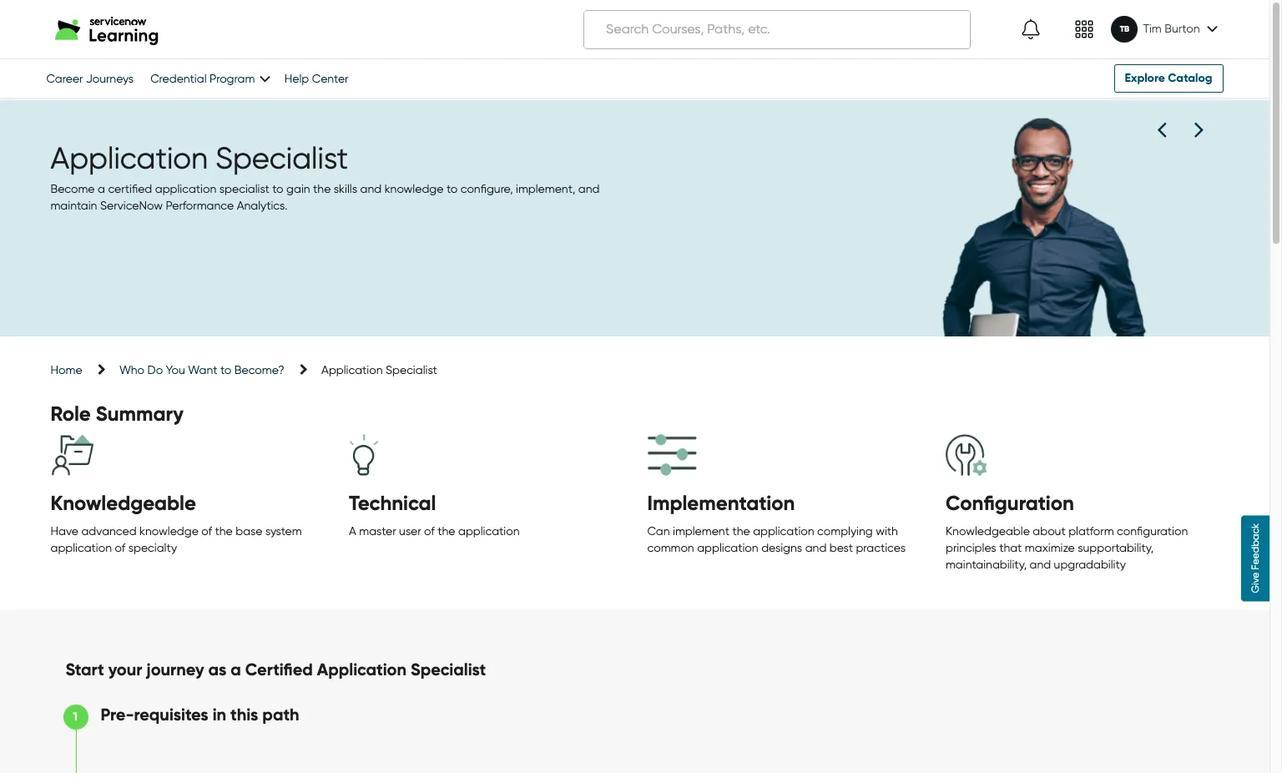 Task type: describe. For each thing, give the bounding box(es) containing it.
platform
[[1069, 524, 1114, 538]]

your
[[108, 660, 142, 680]]

who
[[119, 363, 145, 377]]

program
[[210, 72, 255, 85]]

help
[[285, 72, 309, 85]]

technical
[[349, 491, 436, 515]]

system
[[265, 524, 302, 538]]

credential program
[[150, 72, 255, 85]]

gain
[[286, 182, 310, 196]]

home link
[[51, 363, 82, 377]]

knowledgeable for knowledgeable about platform configuration principles that maximize supportability, maintainability, and upgradability​​​
[[946, 524, 1030, 538]]

and inside can implement the application complying with common application designs and best practices​​
[[805, 541, 827, 554]]

catalog
[[1168, 71, 1213, 85]]

that
[[999, 541, 1022, 554]]

a inside application specialist become a certified application specialist to gain the skills and knowledge to configure, implement, and maintain servicenow performance analytics.
[[98, 182, 105, 196]]

start
[[66, 660, 104, 680]]

knowledgeable about platform configuration principles that maximize supportability, maintainability, and upgradability​​​
[[946, 524, 1188, 571]]

do
[[147, 363, 163, 377]]

specialist for application specialist become a certified application specialist to gain the skills and knowledge to configure, implement, and maintain servicenow performance analytics.
[[216, 141, 348, 176]]

explore catalog link
[[1114, 64, 1224, 93]]

the inside application specialist become a certified application specialist to gain the skills and knowledge to configure, implement, and maintain servicenow performance analytics.
[[313, 182, 331, 196]]

a master user of the application​​​​
[[349, 524, 520, 538]]

summary
[[96, 402, 184, 426]]

and right skills at the top left of page
[[360, 182, 382, 196]]

base
[[236, 524, 262, 538]]

with
[[876, 524, 898, 538]]

can implement the application complying with common application designs and best practices​​
[[647, 524, 906, 554]]

specialist for application specialist
[[386, 363, 437, 377]]

specialist
[[219, 182, 269, 196]]

principles
[[946, 541, 997, 554]]

0 horizontal spatial to
[[220, 363, 232, 377]]

2 vertical spatial application
[[317, 660, 407, 680]]

upgradability​​​
[[1054, 558, 1126, 571]]

designs
[[762, 541, 803, 554]]

the right user
[[438, 524, 455, 538]]

help center
[[285, 72, 349, 85]]

of for knowledgeable
[[201, 524, 212, 538]]

analytics.
[[237, 199, 288, 212]]

knowledge inside have advanced knowledge of the base system application of specialty​​​
[[139, 524, 199, 538]]

and inside knowledgeable about platform configuration principles that maximize supportability, maintainability, and upgradability​​​
[[1030, 558, 1051, 571]]

a
[[349, 524, 356, 538]]

1 horizontal spatial to
[[272, 182, 284, 196]]

career journeys
[[46, 72, 134, 85]]

want
[[188, 363, 217, 377]]

skills
[[334, 182, 357, 196]]

complying
[[817, 524, 873, 538]]

certified
[[108, 182, 152, 196]]

application for application specialist become a certified application specialist to gain the skills and knowledge to configure, implement, and maintain servicenow performance analytics.
[[51, 141, 208, 176]]

become
[[51, 182, 95, 196]]

explore
[[1125, 71, 1165, 85]]

who do you want to become?
[[119, 363, 284, 377]]

maximize
[[1025, 541, 1075, 554]]

career journeys link
[[46, 72, 134, 85]]

common
[[647, 541, 694, 554]]

who do you want to become? link
[[119, 363, 284, 377]]

application up designs
[[753, 524, 815, 538]]

application down the implement
[[697, 541, 759, 554]]

path
[[262, 705, 299, 725]]

start your journey as a certified application specialist
[[66, 660, 486, 680]]

credential program link
[[150, 72, 268, 85]]

pre-requisites in this path
[[101, 705, 299, 725]]

2 horizontal spatial to
[[447, 182, 458, 196]]

journey
[[146, 660, 204, 680]]

advanced
[[81, 524, 137, 538]]

header menu menu bar
[[975, 3, 1224, 55]]

pre-
[[101, 705, 134, 725]]

0 horizontal spatial of
[[115, 541, 125, 554]]

portal logo image
[[55, 13, 167, 45]]

the inside can implement the application complying with common application designs and best practices​​
[[733, 524, 750, 538]]

1 horizontal spatial a
[[231, 660, 241, 680]]



Task type: locate. For each thing, give the bounding box(es) containing it.
to right 'want'
[[220, 363, 232, 377]]

0 vertical spatial knowledgeable
[[51, 491, 196, 515]]

tim burton
[[1143, 22, 1200, 35]]

to left 'gain'
[[272, 182, 284, 196]]

application
[[155, 182, 216, 196], [753, 524, 815, 538], [51, 541, 112, 554], [697, 541, 759, 554]]

as
[[208, 660, 226, 680]]

Search Courses, Paths, etc. text field
[[584, 10, 970, 48]]

0 vertical spatial specialist
[[216, 141, 348, 176]]

supportability,
[[1078, 541, 1154, 554]]

servicenow
[[100, 199, 163, 212]]

configure,
[[461, 182, 513, 196]]

tim
[[1143, 22, 1162, 35]]

credential
[[150, 72, 207, 85]]

specialist inside application specialist become a certified application specialist to gain the skills and knowledge to configure, implement, and maintain servicenow performance analytics.
[[216, 141, 348, 176]]

the inside have advanced knowledge of the base system application of specialty​​​
[[215, 524, 233, 538]]

specialist
[[216, 141, 348, 176], [386, 363, 437, 377], [411, 660, 486, 680]]

this
[[231, 705, 258, 725]]

career
[[46, 72, 83, 85]]

1 horizontal spatial image image
[[1075, 19, 1095, 39]]

best
[[830, 541, 853, 554]]

chevron right image
[[287, 364, 308, 376]]

can
[[647, 524, 670, 538]]

a right as
[[231, 660, 241, 680]]

in
[[213, 705, 226, 725]]

and
[[360, 182, 382, 196], [578, 182, 600, 196], [805, 541, 827, 554], [1030, 558, 1051, 571]]

2 image image from the left
[[1075, 19, 1095, 39]]

practices​​
[[856, 541, 906, 554]]

and down maximize
[[1030, 558, 1051, 571]]

knowledge inside application specialist become a certified application specialist to gain the skills and knowledge to configure, implement, and maintain servicenow performance analytics.
[[385, 182, 444, 196]]

explore catalog
[[1125, 71, 1213, 85]]

and left best
[[805, 541, 827, 554]]

to left 'configure,'
[[447, 182, 458, 196]]

user
[[399, 524, 421, 538]]

of right user
[[424, 524, 435, 538]]

knowledgeable for knowledgeable
[[51, 491, 196, 515]]

a left certified
[[98, 182, 105, 196]]

application inside application specialist become a certified application specialist to gain the skills and knowledge to configure, implement, and maintain servicenow performance analytics.
[[51, 141, 208, 176]]

knowledgeable
[[51, 491, 196, 515], [946, 524, 1030, 538]]

image image
[[1021, 19, 1041, 39], [1075, 19, 1095, 39]]

role summary
[[51, 402, 184, 426]]

a
[[98, 182, 105, 196], [231, 660, 241, 680]]

of for technical
[[424, 524, 435, 538]]

master
[[359, 524, 396, 538]]

the
[[313, 182, 331, 196], [215, 524, 233, 538], [438, 524, 455, 538], [733, 524, 750, 538]]

role
[[51, 402, 91, 426]]

the left skills at the top left of page
[[313, 182, 331, 196]]

specialty​​​
[[128, 541, 177, 554]]

application
[[51, 141, 208, 176], [322, 363, 383, 377], [317, 660, 407, 680]]

2 horizontal spatial of
[[424, 524, 435, 538]]

burton
[[1165, 22, 1200, 35]]

knowledge right skills at the top left of page
[[385, 182, 444, 196]]

journeys
[[86, 72, 134, 85]]

application specialist link
[[322, 363, 437, 377]]

1 horizontal spatial knowledge
[[385, 182, 444, 196]]

of down advanced
[[115, 541, 125, 554]]

0 vertical spatial application
[[51, 141, 208, 176]]

you
[[166, 363, 185, 377]]

the left the base
[[215, 524, 233, 538]]

1
[[73, 710, 78, 724]]

maintain
[[51, 199, 97, 212]]

tb
[[1120, 24, 1130, 34]]

and right the implement,
[[578, 182, 600, 196]]

center
[[312, 72, 349, 85]]

of
[[201, 524, 212, 538], [424, 524, 435, 538], [115, 541, 125, 554]]

configuration
[[946, 491, 1074, 515]]

application right chevron right image
[[322, 363, 383, 377]]

application up certified
[[51, 141, 208, 176]]

application up performance on the left of the page
[[155, 182, 216, 196]]

application​​​​
[[458, 524, 520, 538]]

implementation
[[647, 491, 795, 515]]

0 horizontal spatial image image
[[1021, 19, 1041, 39]]

1 horizontal spatial knowledgeable
[[946, 524, 1030, 538]]

1 vertical spatial application
[[322, 363, 383, 377]]

0 horizontal spatial a
[[98, 182, 105, 196]]

application down have in the bottom left of the page
[[51, 541, 112, 554]]

1 vertical spatial knowledge
[[139, 524, 199, 538]]

application specialist
[[322, 363, 437, 377]]

0 vertical spatial knowledge
[[385, 182, 444, 196]]

about
[[1033, 524, 1066, 538]]

performance
[[166, 199, 234, 212]]

2 vertical spatial specialist
[[411, 660, 486, 680]]

of left the base
[[201, 524, 212, 538]]

knowledgeable up advanced
[[51, 491, 196, 515]]

help center link
[[285, 72, 349, 85]]

application for application specialist
[[322, 363, 383, 377]]

requisites
[[134, 705, 208, 725]]

0 horizontal spatial knowledge
[[139, 524, 199, 538]]

have
[[51, 524, 78, 538]]

knowledge
[[385, 182, 444, 196], [139, 524, 199, 538]]

maintainability,
[[946, 558, 1027, 571]]

have advanced knowledge of the base system application of specialty​​​
[[51, 524, 302, 554]]

1 vertical spatial knowledgeable
[[946, 524, 1030, 538]]

application inside have advanced knowledge of the base system application of specialty​​​
[[51, 541, 112, 554]]

knowledgeable up principles
[[946, 524, 1030, 538]]

0 horizontal spatial knowledgeable
[[51, 491, 196, 515]]

become?
[[234, 363, 284, 377]]

0 vertical spatial a
[[98, 182, 105, 196]]

chevron right image
[[85, 364, 106, 376]]

certified
[[245, 660, 313, 680]]

implement
[[673, 524, 730, 538]]

1 horizontal spatial of
[[201, 524, 212, 538]]

application right certified
[[317, 660, 407, 680]]

configuration
[[1117, 524, 1188, 538]]

1 image image from the left
[[1021, 19, 1041, 39]]

1 vertical spatial a
[[231, 660, 241, 680]]

home
[[51, 363, 82, 377]]

application specialist become a certified application specialist to gain the skills and knowledge to configure, implement, and maintain servicenow performance analytics.
[[51, 141, 600, 212]]

the down implementation
[[733, 524, 750, 538]]

knowledgeable inside knowledgeable about platform configuration principles that maximize supportability, maintainability, and upgradability​​​
[[946, 524, 1030, 538]]

knowledge up specialty​​​ in the bottom left of the page
[[139, 524, 199, 538]]

application inside application specialist become a certified application specialist to gain the skills and knowledge to configure, implement, and maintain servicenow performance analytics.
[[155, 182, 216, 196]]

implement,
[[516, 182, 575, 196]]

1 vertical spatial specialist
[[386, 363, 437, 377]]



Task type: vqa. For each thing, say whether or not it's contained in the screenshot.
BURTON
yes



